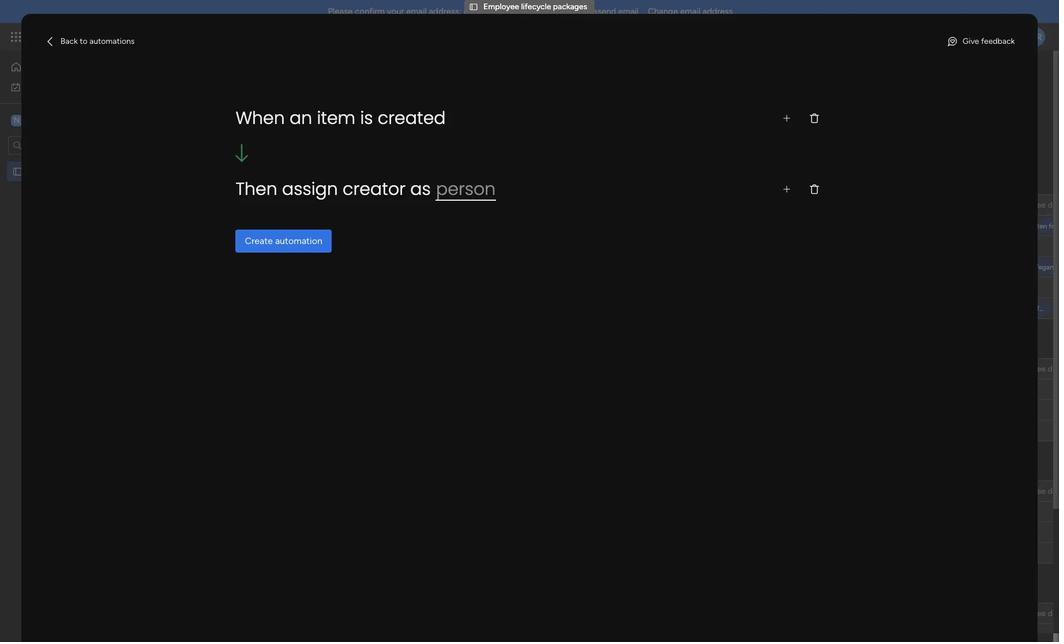 Task type: locate. For each thing, give the bounding box(es) containing it.
create
[[245, 236, 273, 247]]

create automation button
[[236, 230, 332, 253]]

lifecycle
[[521, 2, 551, 12], [65, 166, 95, 176]]

0 vertical spatial gluten
[[1026, 222, 1047, 230]]

Submitted field
[[196, 175, 257, 190]]

lifecycle inside list box
[[65, 166, 95, 176]]

item up automation
[[294, 200, 311, 209]]

is inside field
[[491, 200, 497, 210]]

item left 1
[[218, 221, 235, 231]]

employee lifecycle packages list box
[[0, 159, 147, 337]]

0 horizontal spatial lifecycle
[[65, 166, 95, 176]]

gluten up vegan
[[1026, 222, 1047, 230]]

is left the
[[491, 200, 497, 210]]

resend email
[[587, 6, 639, 17]]

0 vertical spatial employee lifecycle packages
[[483, 2, 587, 12]]

free
[[1049, 222, 1059, 230], [1037, 304, 1049, 312]]

vegan
[[1034, 263, 1054, 271]]

feedback
[[981, 36, 1015, 46]]

1 vertical spatial packages
[[97, 166, 131, 176]]

form button
[[220, 104, 256, 122]]

2 employee diet from the top
[[1010, 364, 1059, 374]]

1 employee diet from the top
[[1010, 200, 1059, 210]]

employee diet for 1st employee diet field from the bottom
[[1010, 608, 1059, 618]]

employee lifecycle packages
[[483, 2, 587, 12], [27, 166, 131, 176]]

employee
[[483, 2, 519, 12], [27, 166, 63, 176], [1010, 200, 1046, 210], [1010, 364, 1046, 374], [1010, 486, 1046, 496], [1010, 608, 1046, 618]]

address:
[[429, 6, 461, 17]]

3 email from the left
[[680, 6, 701, 17]]

dapulse integrations image
[[816, 109, 825, 117]]

gluten free up vegan
[[1026, 222, 1059, 230]]

address
[[703, 6, 733, 17]]

item 2
[[218, 242, 241, 252]]

free down vegan
[[1037, 304, 1049, 312]]

creator
[[343, 177, 406, 202]]

free up vegan
[[1049, 222, 1059, 230]]

email for resend email
[[618, 6, 639, 17]]

email right 'resend'
[[618, 6, 639, 17]]

1 vertical spatial gluten free
[[1014, 304, 1049, 312]]

4 diet from the top
[[1048, 608, 1059, 618]]

the
[[499, 200, 511, 210]]

2
[[237, 242, 241, 252]]

form
[[229, 108, 248, 118]]

packages
[[553, 2, 587, 12], [97, 166, 131, 176]]

item for item 2
[[218, 242, 235, 252]]

1 vertical spatial is
[[491, 200, 497, 210]]

0 vertical spatial is
[[360, 106, 373, 131]]

new
[[27, 115, 46, 125]]

is right item
[[360, 106, 373, 131]]

1 vertical spatial lifecycle
[[65, 166, 95, 176]]

diet for third employee diet field from the bottom
[[1048, 364, 1059, 374]]

public board image
[[12, 166, 23, 177]]

workspace
[[48, 115, 95, 125]]

please
[[328, 6, 353, 17]]

column information image
[[447, 200, 456, 210]]

1 horizontal spatial email
[[618, 6, 639, 17]]

robinsongreg175@gmail.com
[[463, 6, 576, 17]]

diet for third employee diet field
[[1048, 486, 1059, 496]]

chart button
[[256, 104, 294, 122]]

change email address link
[[648, 6, 733, 17]]

resend email link
[[587, 6, 639, 17]]

diet
[[1048, 200, 1059, 210], [1048, 364, 1059, 374], [1048, 486, 1059, 496], [1048, 608, 1059, 618]]

employee diet
[[1010, 200, 1059, 210], [1010, 364, 1059, 374], [1010, 486, 1059, 496], [1010, 608, 1059, 618]]

change
[[648, 6, 678, 17]]

email for change email address
[[680, 6, 701, 17]]

gluten free down vegan
[[1014, 304, 1049, 312]]

2 employee diet field from the top
[[1007, 363, 1059, 375]]

select product image
[[10, 31, 22, 43]]

Employee diet field
[[1007, 199, 1059, 211], [1007, 363, 1059, 375], [1007, 485, 1059, 498], [1007, 607, 1059, 620]]

give feedback
[[963, 36, 1015, 46]]

email right change
[[680, 6, 701, 17]]

0 vertical spatial lifecycle
[[521, 2, 551, 12]]

1 vertical spatial employee lifecycle packages
[[27, 166, 131, 176]]

gluten
[[1026, 222, 1047, 230], [1014, 304, 1035, 312]]

email
[[406, 6, 427, 17], [618, 6, 639, 17], [680, 6, 701, 17]]

email right your
[[406, 6, 427, 17]]

automation
[[275, 236, 322, 247]]

assign
[[282, 177, 338, 202]]

as
[[410, 177, 431, 202]]

1 horizontal spatial is
[[491, 200, 497, 210]]

item 1
[[218, 221, 240, 231]]

0 horizontal spatial packages
[[97, 166, 131, 176]]

4 employee diet from the top
[[1010, 608, 1059, 618]]

employee for third employee diet field from the bottom
[[1010, 364, 1046, 374]]

employee lifecycle packages inside list box
[[27, 166, 131, 176]]

item left 2
[[218, 242, 235, 252]]

0 horizontal spatial employee lifecycle packages
[[27, 166, 131, 176]]

1 diet from the top
[[1048, 200, 1059, 210]]

0 horizontal spatial email
[[406, 6, 427, 17]]

is
[[360, 106, 373, 131], [491, 200, 497, 210]]

item
[[294, 200, 311, 209], [218, 221, 235, 231], [218, 242, 235, 252]]

2 vertical spatial item
[[218, 242, 235, 252]]

3 diet from the top
[[1048, 486, 1059, 496]]

then assign creator as person
[[236, 177, 496, 202]]

1 vertical spatial free
[[1037, 304, 1049, 312]]

3 employee diet field from the top
[[1007, 485, 1059, 498]]

change email address
[[648, 6, 733, 17]]

3 employee diet from the top
[[1010, 486, 1059, 496]]

1 horizontal spatial lifecycle
[[521, 2, 551, 12]]

give feedback button
[[942, 32, 1020, 51]]

1 vertical spatial item
[[218, 221, 235, 231]]

give feedback link
[[942, 32, 1020, 51]]

management
[[116, 30, 179, 43]]

2 email from the left
[[618, 6, 639, 17]]

What is the life event? field
[[467, 199, 550, 211]]

gluten free
[[1026, 222, 1059, 230], [1014, 304, 1049, 312]]

employee diet for 1st employee diet field from the top of the page
[[1010, 200, 1059, 210]]

please confirm your email address: robinsongreg175@gmail.com
[[328, 6, 576, 17]]

my work image
[[10, 82, 21, 92]]

option
[[0, 161, 147, 163]]

2 horizontal spatial email
[[680, 6, 701, 17]]

what
[[470, 200, 489, 210]]

2 diet from the top
[[1048, 364, 1059, 374]]

when an item is created
[[236, 106, 446, 131]]

event?
[[526, 200, 550, 210]]

gluten down vegan
[[1014, 304, 1035, 312]]

then
[[236, 177, 277, 202]]

0 vertical spatial item
[[294, 200, 311, 209]]

monday work management
[[51, 30, 179, 43]]

owner
[[417, 200, 441, 210]]

workspace image
[[11, 114, 22, 127]]

an
[[290, 106, 312, 131]]

1 horizontal spatial packages
[[553, 2, 587, 12]]



Task type: vqa. For each thing, say whether or not it's contained in the screenshot.
first Employee diet field from the top
yes



Task type: describe. For each thing, give the bounding box(es) containing it.
1 horizontal spatial employee lifecycle packages
[[483, 2, 587, 12]]

0 vertical spatial free
[[1049, 222, 1059, 230]]

Owner field
[[414, 199, 444, 211]]

1 vertical spatial gluten
[[1014, 304, 1035, 312]]

new workspace
[[27, 115, 95, 125]]

work
[[93, 30, 114, 43]]

resend
[[587, 6, 616, 17]]

item for item 1
[[218, 221, 235, 231]]

employee diet for third employee diet field from the bottom
[[1010, 364, 1059, 374]]

n
[[14, 115, 20, 125]]

workspace selection element
[[11, 113, 97, 127]]

Search in workspace field
[[24, 138, 96, 152]]

monday
[[51, 30, 91, 43]]

1
[[237, 221, 240, 231]]

create automation
[[245, 236, 322, 247]]

1 email from the left
[[406, 6, 427, 17]]

diet for 1st employee diet field from the top of the page
[[1048, 200, 1059, 210]]

1 employee diet field from the top
[[1007, 199, 1059, 211]]

chart
[[265, 108, 285, 118]]

back to automations
[[60, 36, 135, 46]]

greg robinson image
[[1027, 28, 1045, 46]]

back to automations button
[[40, 32, 139, 51]]

give
[[963, 36, 979, 46]]

home image
[[10, 61, 22, 73]]

0 vertical spatial gluten free
[[1026, 222, 1059, 230]]

when
[[236, 106, 285, 131]]

created
[[378, 106, 446, 131]]

back
[[60, 36, 78, 46]]

help image
[[986, 31, 998, 43]]

employee diet for third employee diet field
[[1010, 486, 1059, 496]]

submitted
[[198, 175, 254, 190]]

add view image
[[301, 109, 305, 117]]

automations
[[89, 36, 135, 46]]

life
[[513, 200, 524, 210]]

employee inside employee lifecycle packages list box
[[27, 166, 63, 176]]

employee for third employee diet field
[[1010, 486, 1046, 496]]

0 vertical spatial packages
[[553, 2, 587, 12]]

search everything image
[[961, 31, 973, 43]]

item
[[317, 106, 356, 131]]

0 horizontal spatial is
[[360, 106, 373, 131]]

employee for 1st employee diet field from the bottom
[[1010, 608, 1046, 618]]

diet for 1st employee diet field from the bottom
[[1048, 608, 1059, 618]]

person
[[436, 177, 496, 202]]

item for item
[[294, 200, 311, 209]]

to
[[80, 36, 87, 46]]

packages inside employee lifecycle packages list box
[[97, 166, 131, 176]]

4 employee diet field from the top
[[1007, 607, 1059, 620]]

what is the life event?
[[470, 200, 550, 210]]

your
[[387, 6, 404, 17]]

employee for 1st employee diet field from the top of the page
[[1010, 200, 1046, 210]]

confirm
[[355, 6, 385, 17]]



